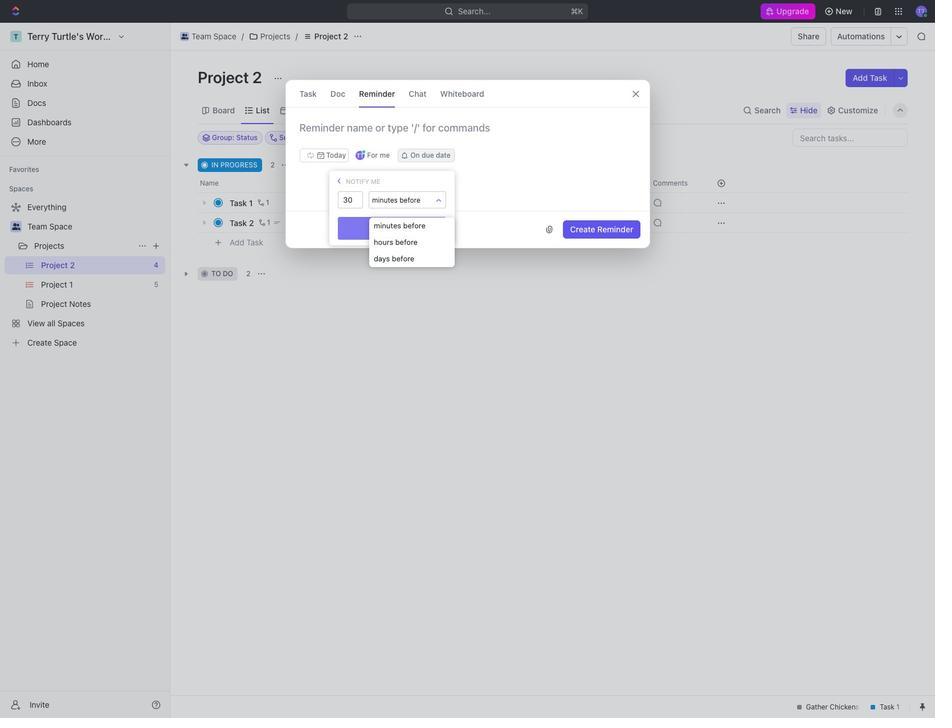 Task type: locate. For each thing, give the bounding box(es) containing it.
me
[[371, 178, 381, 185]]

1 vertical spatial team space link
[[27, 218, 163, 236]]

1 horizontal spatial /
[[296, 31, 298, 41]]

2
[[343, 31, 348, 41], [252, 68, 262, 87], [271, 161, 275, 169], [249, 218, 254, 228], [246, 270, 251, 278]]

team space right user group icon
[[27, 222, 72, 231]]

1 horizontal spatial project
[[314, 31, 341, 41]]

add
[[853, 73, 868, 83], [306, 161, 319, 169], [230, 238, 244, 247]]

add task up customize
[[853, 73, 888, 83]]

minutes before up "hours before"
[[374, 221, 426, 230]]

2 vertical spatial add task
[[230, 238, 263, 247]]

team
[[192, 31, 211, 41], [27, 222, 47, 231]]

team space link
[[177, 30, 239, 43], [27, 218, 163, 236]]

2 vertical spatial add task button
[[225, 236, 268, 250]]

1 vertical spatial add
[[306, 161, 319, 169]]

add for add task button to the bottom
[[230, 238, 244, 247]]

0 horizontal spatial add task button
[[225, 236, 268, 250]]

search...
[[458, 6, 491, 16]]

reminder button
[[359, 80, 395, 107]]

reminder up gantt link
[[359, 89, 395, 98]]

1 right task 1
[[266, 198, 269, 207]]

0 vertical spatial projects
[[260, 31, 291, 41]]

0 horizontal spatial team space
[[27, 222, 72, 231]]

1 horizontal spatial reminder
[[598, 225, 634, 234]]

minutes inside dropdown button
[[372, 196, 398, 205]]

minutes before inside dropdown button
[[372, 196, 421, 205]]

1 button right task 2
[[256, 217, 272, 229]]

in progress
[[211, 161, 258, 169]]

1 vertical spatial minutes
[[374, 221, 401, 230]]

1 horizontal spatial team space
[[192, 31, 236, 41]]

/
[[242, 31, 244, 41], [296, 31, 298, 41]]

hide button
[[787, 102, 821, 118]]

0 vertical spatial project
[[314, 31, 341, 41]]

0 vertical spatial add task
[[853, 73, 888, 83]]

1 right task 2
[[267, 218, 270, 227]]

team right user group image
[[192, 31, 211, 41]]

before up done
[[400, 196, 421, 205]]

0 vertical spatial add task button
[[846, 69, 894, 87]]

1 horizontal spatial add task
[[306, 161, 336, 169]]

0 horizontal spatial /
[[242, 31, 244, 41]]

task 2
[[230, 218, 254, 228]]

0 horizontal spatial project
[[198, 68, 249, 87]]

doc
[[331, 89, 346, 98]]

1 button right task 1
[[255, 197, 271, 209]]

add down calendar link
[[306, 161, 319, 169]]

minutes up hours
[[374, 221, 401, 230]]

docs
[[27, 98, 46, 108]]

board
[[213, 105, 235, 115]]

add task down calendar
[[306, 161, 336, 169]]

project inside project 2 link
[[314, 31, 341, 41]]

1 horizontal spatial project 2
[[314, 31, 348, 41]]

1 vertical spatial project 2
[[198, 68, 266, 87]]

0 horizontal spatial team space link
[[27, 218, 163, 236]]

1 horizontal spatial projects
[[260, 31, 291, 41]]

on due date
[[411, 151, 451, 160]]

minutes
[[372, 196, 398, 205], [374, 221, 401, 230]]

1 vertical spatial projects link
[[34, 237, 133, 255]]

assignees button
[[461, 131, 514, 145]]

add up customize
[[853, 73, 868, 83]]

0 horizontal spatial space
[[49, 222, 72, 231]]

reminder inside button
[[598, 225, 634, 234]]

2 horizontal spatial add
[[853, 73, 868, 83]]

new button
[[820, 2, 860, 21]]

add task button
[[846, 69, 894, 87], [293, 158, 341, 172], [225, 236, 268, 250]]

minutes before
[[372, 196, 421, 205], [374, 221, 426, 230]]

2 vertical spatial add
[[230, 238, 244, 247]]

project 2
[[314, 31, 348, 41], [198, 68, 266, 87]]

1
[[249, 198, 253, 208], [266, 198, 269, 207], [267, 218, 270, 227]]

add task down task 2
[[230, 238, 263, 247]]

1 vertical spatial team space
[[27, 222, 72, 231]]

team space right user group image
[[192, 31, 236, 41]]

2 horizontal spatial add task button
[[846, 69, 894, 87]]

tree
[[5, 198, 165, 352]]

before
[[400, 196, 421, 205], [403, 221, 426, 230], [395, 238, 418, 247], [392, 254, 414, 263]]

0 vertical spatial team space
[[192, 31, 236, 41]]

1 vertical spatial 1 button
[[256, 217, 272, 229]]

dialog
[[285, 80, 650, 249]]

search button
[[740, 102, 785, 118]]

customize button
[[824, 102, 882, 118]]

None text field
[[339, 192, 363, 208]]

0 horizontal spatial projects
[[34, 241, 64, 251]]

0 vertical spatial add
[[853, 73, 868, 83]]

project 2 link
[[300, 30, 351, 43]]

upgrade link
[[761, 3, 816, 19]]

0 vertical spatial project 2
[[314, 31, 348, 41]]

1 vertical spatial space
[[49, 222, 72, 231]]

task
[[870, 73, 888, 83], [300, 89, 317, 98], [321, 161, 336, 169], [230, 198, 247, 208], [230, 218, 247, 228], [247, 238, 263, 247]]

table link
[[344, 102, 366, 118]]

add task button down calendar link
[[293, 158, 341, 172]]

board link
[[210, 102, 235, 118]]

project
[[314, 31, 341, 41], [198, 68, 249, 87]]

⌘k
[[571, 6, 584, 16]]

upgrade
[[777, 6, 810, 16]]

team space
[[192, 31, 236, 41], [27, 222, 72, 231]]

user group image
[[12, 223, 20, 230]]

0 horizontal spatial add task
[[230, 238, 263, 247]]

add down task 2
[[230, 238, 244, 247]]

team right user group icon
[[27, 222, 47, 231]]

reminder
[[359, 89, 395, 98], [598, 225, 634, 234]]

0 horizontal spatial projects link
[[34, 237, 133, 255]]

on
[[411, 151, 420, 160]]

0 vertical spatial minutes
[[372, 196, 398, 205]]

create
[[570, 225, 595, 234]]

tree containing team space
[[5, 198, 165, 352]]

1 vertical spatial team
[[27, 222, 47, 231]]

projects link
[[246, 30, 293, 43], [34, 237, 133, 255]]

0 horizontal spatial team
[[27, 222, 47, 231]]

0 vertical spatial minutes before
[[372, 196, 421, 205]]

space right user group icon
[[49, 222, 72, 231]]

1 button for 1
[[255, 197, 271, 209]]

0 vertical spatial reminder
[[359, 89, 395, 98]]

1 vertical spatial reminder
[[598, 225, 634, 234]]

gantt
[[387, 105, 408, 115]]

add task button up customize
[[846, 69, 894, 87]]

create reminder button
[[563, 221, 640, 239]]

projects inside sidebar navigation
[[34, 241, 64, 251]]

0 vertical spatial team
[[192, 31, 211, 41]]

create reminder
[[570, 225, 634, 234]]

1 up task 2
[[249, 198, 253, 208]]

favorites
[[9, 165, 39, 174]]

space
[[214, 31, 236, 41], [49, 222, 72, 231]]

whiteboard
[[440, 89, 484, 98]]

0 vertical spatial 1 button
[[255, 197, 271, 209]]

0 horizontal spatial reminder
[[359, 89, 395, 98]]

space right user group image
[[214, 31, 236, 41]]

0 vertical spatial projects link
[[246, 30, 293, 43]]

1 / from the left
[[242, 31, 244, 41]]

team space inside sidebar navigation
[[27, 222, 72, 231]]

1 button
[[255, 197, 271, 209], [256, 217, 272, 229]]

Search tasks... text field
[[794, 129, 908, 147]]

1 horizontal spatial space
[[214, 31, 236, 41]]

add task
[[853, 73, 888, 83], [306, 161, 336, 169], [230, 238, 263, 247]]

dialog containing task
[[285, 80, 650, 249]]

done
[[383, 224, 401, 233]]

add task button down task 2
[[225, 236, 268, 250]]

days before
[[374, 254, 414, 263]]

minutes down me
[[372, 196, 398, 205]]

to do
[[211, 270, 233, 278]]

2 horizontal spatial add task
[[853, 73, 888, 83]]

customize
[[838, 105, 878, 115]]

home
[[27, 59, 49, 69]]

projects
[[260, 31, 291, 41], [34, 241, 64, 251]]

1 horizontal spatial add
[[306, 161, 319, 169]]

reminder right create on the top right
[[598, 225, 634, 234]]

1 vertical spatial projects
[[34, 241, 64, 251]]

spaces
[[9, 185, 33, 193]]

0 vertical spatial team space link
[[177, 30, 239, 43]]

1 vertical spatial project
[[198, 68, 249, 87]]

minutes before down me
[[372, 196, 421, 205]]

1 vertical spatial add task button
[[293, 158, 341, 172]]

1 vertical spatial add task
[[306, 161, 336, 169]]

gantt link
[[385, 102, 408, 118]]

0 horizontal spatial add
[[230, 238, 244, 247]]



Task type: vqa. For each thing, say whether or not it's contained in the screenshot.
Minutes Before
yes



Task type: describe. For each thing, give the bounding box(es) containing it.
in
[[211, 161, 219, 169]]

Reminder na﻿me or type '/' for commands text field
[[286, 121, 650, 149]]

before inside dropdown button
[[400, 196, 421, 205]]

calendar link
[[289, 102, 325, 118]]

dashboards
[[27, 117, 72, 127]]

inbox link
[[5, 75, 165, 93]]

1 horizontal spatial team
[[192, 31, 211, 41]]

notify me
[[346, 178, 381, 185]]

sidebar navigation
[[0, 23, 170, 719]]

automations button
[[832, 28, 891, 45]]

search
[[755, 105, 781, 115]]

2 / from the left
[[296, 31, 298, 41]]

minutes before button
[[369, 192, 446, 209]]

hours before
[[374, 238, 418, 247]]

done button
[[338, 217, 446, 240]]

1 for task 2
[[267, 218, 270, 227]]

before down done
[[395, 238, 418, 247]]

notify
[[346, 178, 369, 185]]

chat button
[[409, 80, 427, 107]]

calendar
[[291, 105, 325, 115]]

hours
[[374, 238, 393, 247]]

0 vertical spatial space
[[214, 31, 236, 41]]

tree inside sidebar navigation
[[5, 198, 165, 352]]

task inside dialog
[[300, 89, 317, 98]]

on due date button
[[398, 149, 455, 162]]

1 for task 1
[[266, 198, 269, 207]]

table
[[346, 105, 366, 115]]

invite
[[30, 700, 49, 710]]

1 vertical spatial minutes before
[[374, 221, 426, 230]]

inbox
[[27, 79, 47, 88]]

1 horizontal spatial team space link
[[177, 30, 239, 43]]

new
[[836, 6, 853, 16]]

due
[[422, 151, 434, 160]]

automations
[[838, 31, 885, 41]]

days
[[374, 254, 390, 263]]

chat
[[409, 89, 427, 98]]

task button
[[300, 80, 317, 107]]

0 horizontal spatial project 2
[[198, 68, 266, 87]]

1 button for 2
[[256, 217, 272, 229]]

list
[[256, 105, 270, 115]]

favorites button
[[5, 163, 44, 177]]

share
[[798, 31, 820, 41]]

user group image
[[181, 34, 188, 39]]

date
[[436, 151, 451, 160]]

before right done
[[403, 221, 426, 230]]

project 2 inside project 2 link
[[314, 31, 348, 41]]

progress
[[220, 161, 258, 169]]

do
[[223, 270, 233, 278]]

docs link
[[5, 94, 165, 112]]

home link
[[5, 55, 165, 74]]

1 horizontal spatial projects link
[[246, 30, 293, 43]]

list link
[[254, 102, 270, 118]]

task 1
[[230, 198, 253, 208]]

hide
[[800, 105, 818, 115]]

whiteboard button
[[440, 80, 484, 107]]

to
[[211, 270, 221, 278]]

add for rightmost add task button
[[853, 73, 868, 83]]

share button
[[791, 27, 827, 46]]

dashboards link
[[5, 113, 165, 132]]

doc button
[[331, 80, 346, 107]]

assignees
[[475, 133, 509, 142]]

before down "hours before"
[[392, 254, 414, 263]]

space inside sidebar navigation
[[49, 222, 72, 231]]

team inside sidebar navigation
[[27, 222, 47, 231]]

1 horizontal spatial add task button
[[293, 158, 341, 172]]



